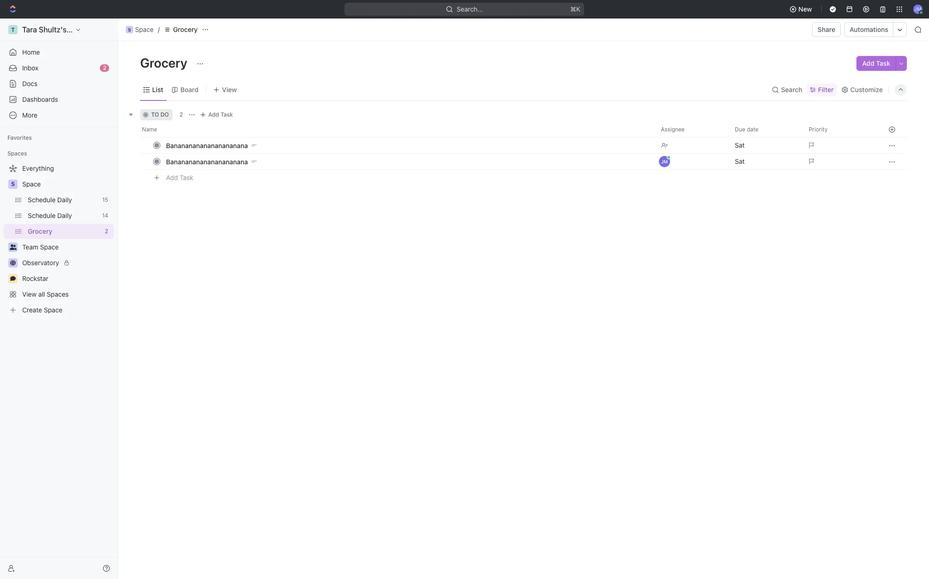 Task type: locate. For each thing, give the bounding box(es) containing it.
1 horizontal spatial task
[[221, 111, 233, 118]]

1 schedule from the top
[[28, 196, 56, 204]]

s space /
[[128, 25, 160, 33]]

comment image
[[10, 276, 16, 281]]

2 horizontal spatial task
[[877, 59, 891, 67]]

1 schedule daily from the top
[[28, 196, 72, 204]]

0 horizontal spatial grocery link
[[28, 224, 101, 239]]

1 vertical spatial banananananananananana link
[[164, 155, 654, 168]]

everything link
[[4, 161, 112, 176]]

grocery
[[173, 25, 198, 33], [140, 55, 190, 70], [28, 227, 52, 235]]

grocery right /
[[173, 25, 198, 33]]

2 banananananananananana from the top
[[166, 158, 248, 165]]

space for team
[[40, 243, 59, 251]]

2 vertical spatial 2
[[105, 228, 108, 235]]

2 horizontal spatial add task
[[863, 59, 891, 67]]

14
[[102, 212, 108, 219]]

search...
[[457, 5, 484, 13]]

banananananananananana
[[166, 141, 248, 149], [166, 158, 248, 165]]

task for the topmost add task button
[[877, 59, 891, 67]]

2 vertical spatial grocery
[[28, 227, 52, 235]]

filter
[[819, 85, 835, 93]]

view inside "sidebar" navigation
[[22, 290, 37, 298]]

0 vertical spatial grocery link
[[162, 24, 200, 35]]

1 horizontal spatial jm button
[[911, 2, 926, 17]]

search button
[[770, 83, 806, 96]]

0 horizontal spatial task
[[180, 173, 194, 181]]

schedule down space link
[[28, 196, 56, 204]]

0 vertical spatial add
[[863, 59, 875, 67]]

2 down 14
[[105, 228, 108, 235]]

1 horizontal spatial spaces
[[47, 290, 69, 298]]

1 vertical spatial s
[[11, 181, 15, 187]]

2 schedule daily from the top
[[28, 212, 72, 219]]

0 horizontal spatial space, , element
[[8, 180, 18, 189]]

view button
[[210, 83, 240, 96]]

task for add task button to the bottom
[[180, 173, 194, 181]]

customize
[[851, 85, 884, 93]]

more
[[22, 111, 38, 119]]

tree
[[4, 161, 114, 318]]

0 vertical spatial schedule daily
[[28, 196, 72, 204]]

schedule up team space
[[28, 212, 56, 219]]

schedule daily link for 14
[[28, 208, 98, 223]]

create space
[[22, 306, 62, 314]]

1 banananananananananana link from the top
[[164, 139, 654, 152]]

favorites button
[[4, 132, 36, 143]]

space for s
[[135, 25, 154, 33]]

add task
[[863, 59, 891, 67], [209, 111, 233, 118], [166, 173, 194, 181]]

everything
[[22, 164, 54, 172]]

daily
[[57, 196, 72, 204], [57, 212, 72, 219]]

jm button
[[911, 2, 926, 17], [656, 153, 730, 170]]

grocery link up team space "link"
[[28, 224, 101, 239]]

1 vertical spatial jm
[[662, 159, 669, 164]]

schedule daily for 14
[[28, 212, 72, 219]]

board link
[[179, 83, 199, 96]]

schedule daily up team space
[[28, 212, 72, 219]]

2 down workspace
[[103, 64, 106, 71]]

to do
[[151, 111, 169, 118]]

add task button
[[858, 56, 897, 71], [197, 109, 237, 120], [162, 172, 197, 183]]

schedule daily for 15
[[28, 196, 72, 204]]

1 vertical spatial 2
[[180, 111, 183, 118]]

0 vertical spatial jm button
[[911, 2, 926, 17]]

add
[[863, 59, 875, 67], [209, 111, 219, 118], [166, 173, 178, 181]]

rockstar link
[[22, 271, 112, 286]]

tree inside "sidebar" navigation
[[4, 161, 114, 318]]

space
[[135, 25, 154, 33], [22, 180, 41, 188], [40, 243, 59, 251], [44, 306, 62, 314]]

banananananananananana for second banananananananananana link from the bottom of the page
[[166, 141, 248, 149]]

favorites
[[7, 134, 32, 141]]

schedule daily link for 15
[[28, 193, 99, 207]]

2
[[103, 64, 106, 71], [180, 111, 183, 118], [105, 228, 108, 235]]

schedule
[[28, 196, 56, 204], [28, 212, 56, 219]]

2 daily from the top
[[57, 212, 72, 219]]

s inside navigation
[[11, 181, 15, 187]]

1 horizontal spatial jm
[[916, 6, 922, 12]]

1 horizontal spatial s
[[128, 27, 131, 32]]

1 horizontal spatial grocery link
[[162, 24, 200, 35]]

1 vertical spatial space, , element
[[8, 180, 18, 189]]

jm
[[916, 6, 922, 12], [662, 159, 669, 164]]

shultz's
[[39, 25, 67, 34]]

0 vertical spatial s
[[128, 27, 131, 32]]

0 vertical spatial 2
[[103, 64, 106, 71]]

t
[[11, 26, 15, 33]]

0 vertical spatial schedule daily link
[[28, 193, 99, 207]]

s inside s space /
[[128, 27, 131, 32]]

2 right do
[[180, 111, 183, 118]]

search
[[782, 85, 803, 93]]

grocery link
[[162, 24, 200, 35], [28, 224, 101, 239]]

1 vertical spatial add
[[209, 111, 219, 118]]

1 daily from the top
[[57, 196, 72, 204]]

2 banananananananananana link from the top
[[164, 155, 654, 168]]

filter button
[[808, 83, 837, 96]]

1 vertical spatial jm button
[[656, 153, 730, 170]]

0 vertical spatial banananananananananana
[[166, 141, 248, 149]]

space, , element
[[126, 26, 133, 33], [8, 180, 18, 189]]

1 banananananananananana from the top
[[166, 141, 248, 149]]

home
[[22, 48, 40, 56]]

list link
[[150, 83, 163, 96]]

tara
[[22, 25, 37, 34]]

grocery up list
[[140, 55, 190, 70]]

view for view
[[222, 85, 237, 93]]

spaces down favorites button
[[7, 150, 27, 157]]

2 horizontal spatial add
[[863, 59, 875, 67]]

schedule daily
[[28, 196, 72, 204], [28, 212, 72, 219]]

schedule daily link
[[28, 193, 99, 207], [28, 208, 98, 223]]

2 schedule daily link from the top
[[28, 208, 98, 223]]

0 horizontal spatial add task
[[166, 173, 194, 181]]

new button
[[786, 2, 818, 17]]

grocery link right /
[[162, 24, 200, 35]]

add task for add task button to the bottom
[[166, 173, 194, 181]]

view right board
[[222, 85, 237, 93]]

1 vertical spatial banananananananananana
[[166, 158, 248, 165]]

space link
[[22, 177, 112, 192]]

0 vertical spatial banananananananananana link
[[164, 139, 654, 152]]

1 horizontal spatial add
[[209, 111, 219, 118]]

grocery up team space
[[28, 227, 52, 235]]

1 vertical spatial schedule
[[28, 212, 56, 219]]

date
[[748, 126, 759, 133]]

space up observatory
[[40, 243, 59, 251]]

2 vertical spatial add
[[166, 173, 178, 181]]

view for view all spaces
[[22, 290, 37, 298]]

1 vertical spatial view
[[22, 290, 37, 298]]

1 vertical spatial schedule daily
[[28, 212, 72, 219]]

inbox
[[22, 64, 38, 72]]

docs link
[[4, 76, 114, 91]]

0 horizontal spatial view
[[22, 290, 37, 298]]

0 horizontal spatial add
[[166, 173, 178, 181]]

automations
[[851, 25, 889, 33]]

do
[[161, 111, 169, 118]]

2 schedule from the top
[[28, 212, 56, 219]]

view
[[222, 85, 237, 93], [22, 290, 37, 298]]

space down view all spaces link
[[44, 306, 62, 314]]

2 vertical spatial task
[[180, 173, 194, 181]]

view all spaces
[[22, 290, 69, 298]]

space down 'everything'
[[22, 180, 41, 188]]

2 vertical spatial add task
[[166, 173, 194, 181]]

daily for 14
[[57, 212, 72, 219]]

s
[[128, 27, 131, 32], [11, 181, 15, 187]]

team
[[22, 243, 38, 251]]

1 schedule daily link from the top
[[28, 193, 99, 207]]

list
[[152, 85, 163, 93]]

1 horizontal spatial view
[[222, 85, 237, 93]]

0 vertical spatial add task
[[863, 59, 891, 67]]

view inside button
[[222, 85, 237, 93]]

view left all
[[22, 290, 37, 298]]

0 vertical spatial add task button
[[858, 56, 897, 71]]

0 vertical spatial schedule
[[28, 196, 56, 204]]

0 vertical spatial task
[[877, 59, 891, 67]]

1 vertical spatial spaces
[[47, 290, 69, 298]]

1 horizontal spatial add task
[[209, 111, 233, 118]]

0 vertical spatial view
[[222, 85, 237, 93]]

0 vertical spatial jm
[[916, 6, 922, 12]]

all
[[38, 290, 45, 298]]

1 vertical spatial daily
[[57, 212, 72, 219]]

assignee
[[661, 126, 685, 133]]

tree containing everything
[[4, 161, 114, 318]]

schedule daily down space link
[[28, 196, 72, 204]]

0 vertical spatial daily
[[57, 196, 72, 204]]

1 horizontal spatial space, , element
[[126, 26, 133, 33]]

space left /
[[135, 25, 154, 33]]

spaces
[[7, 150, 27, 157], [47, 290, 69, 298]]

team space
[[22, 243, 59, 251]]

to
[[151, 111, 159, 118]]

0 horizontal spatial spaces
[[7, 150, 27, 157]]

1 vertical spatial schedule daily link
[[28, 208, 98, 223]]

new
[[799, 5, 813, 13]]

0 vertical spatial space, , element
[[126, 26, 133, 33]]

task
[[877, 59, 891, 67], [221, 111, 233, 118], [180, 173, 194, 181]]

jeremy miller's workspace, , element
[[8, 25, 18, 34]]

spaces up create space link
[[47, 290, 69, 298]]

0 horizontal spatial s
[[11, 181, 15, 187]]

more button
[[4, 108, 114, 123]]

home link
[[4, 45, 114, 60]]

banananananananananana link
[[164, 139, 654, 152], [164, 155, 654, 168]]

space inside "link"
[[40, 243, 59, 251]]

0 horizontal spatial jm button
[[656, 153, 730, 170]]



Task type: describe. For each thing, give the bounding box(es) containing it.
space for create
[[44, 306, 62, 314]]

/
[[158, 25, 160, 33]]

create
[[22, 306, 42, 314]]

user group image
[[9, 244, 16, 250]]

grocery inside tree
[[28, 227, 52, 235]]

workspace
[[69, 25, 107, 34]]

create space link
[[4, 303, 112, 318]]

globe image
[[10, 260, 16, 266]]

dashboards link
[[4, 92, 114, 107]]

⌘k
[[571, 5, 581, 13]]

customize button
[[839, 83, 886, 96]]

share
[[818, 25, 836, 33]]

schedule for 15
[[28, 196, 56, 204]]

0 vertical spatial grocery
[[173, 25, 198, 33]]

s for s
[[11, 181, 15, 187]]

15
[[102, 196, 108, 203]]

name
[[142, 126, 157, 133]]

share button
[[813, 22, 842, 37]]

name button
[[140, 122, 656, 137]]

board
[[181, 85, 199, 93]]

banananananananananana for first banananananananananana link from the bottom of the page
[[166, 158, 248, 165]]

0 horizontal spatial jm
[[662, 159, 669, 164]]

team space link
[[22, 240, 112, 255]]

due date
[[736, 126, 759, 133]]

1 vertical spatial grocery
[[140, 55, 190, 70]]

observatory
[[22, 259, 59, 267]]

view button
[[210, 79, 240, 100]]

dashboards
[[22, 95, 58, 103]]

docs
[[22, 80, 38, 87]]

view all spaces link
[[4, 287, 112, 302]]

priority
[[810, 126, 828, 133]]

automations button
[[846, 23, 894, 37]]

observatory link
[[22, 256, 112, 270]]

1 vertical spatial add task
[[209, 111, 233, 118]]

assignee button
[[656, 122, 730, 137]]

2 vertical spatial add task button
[[162, 172, 197, 183]]

schedule for 14
[[28, 212, 56, 219]]

1 vertical spatial grocery link
[[28, 224, 101, 239]]

s for s space /
[[128, 27, 131, 32]]

1 vertical spatial add task button
[[197, 109, 237, 120]]

0 vertical spatial spaces
[[7, 150, 27, 157]]

due
[[736, 126, 746, 133]]

daily for 15
[[57, 196, 72, 204]]

sidebar navigation
[[0, 19, 120, 579]]

due date button
[[730, 122, 804, 137]]

priority button
[[804, 122, 878, 137]]

tara shultz's workspace
[[22, 25, 107, 34]]

1 vertical spatial task
[[221, 111, 233, 118]]

add task for the topmost add task button
[[863, 59, 891, 67]]

rockstar
[[22, 274, 48, 282]]



Task type: vqa. For each thing, say whether or not it's contained in the screenshot.
2 to the bottom
yes



